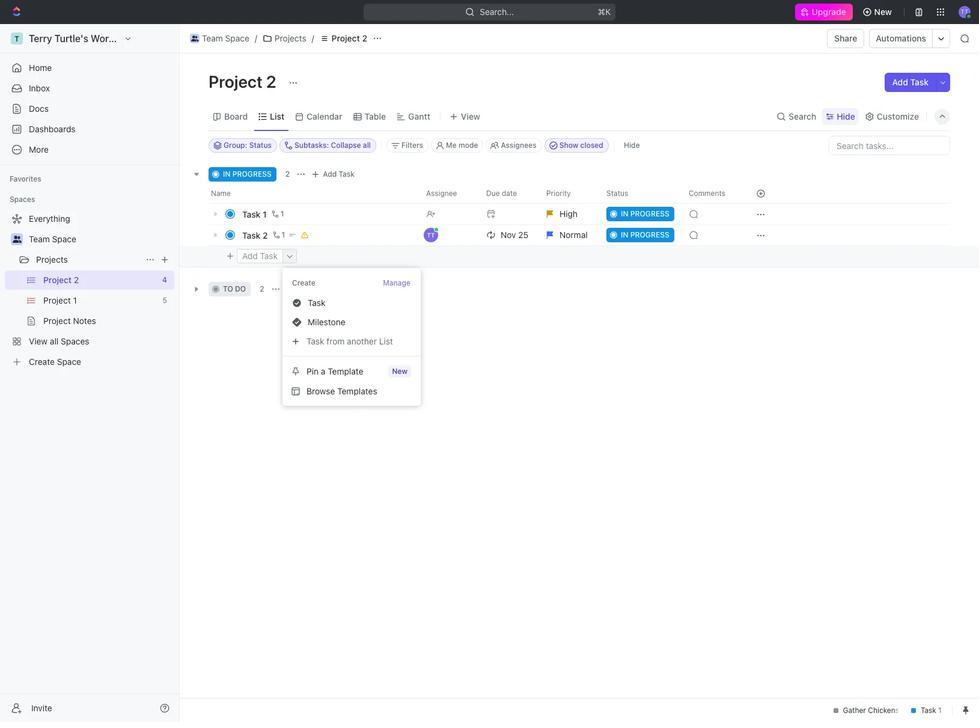 Task type: locate. For each thing, give the bounding box(es) containing it.
team space right user group icon
[[29, 234, 76, 244]]

add task up "customize"
[[893, 77, 929, 87]]

team right user group image
[[202, 33, 223, 43]]

team space right user group image
[[202, 33, 250, 43]]

team space link
[[187, 31, 253, 46], [29, 230, 172, 249]]

add task down task 2
[[242, 251, 278, 261]]

1 vertical spatial space
[[52, 234, 76, 244]]

add task down the calendar
[[323, 170, 355, 179]]

2 vertical spatial add task button
[[237, 249, 283, 263]]

to do
[[223, 285, 246, 294]]

0 horizontal spatial add task button
[[237, 249, 283, 263]]

0 vertical spatial projects
[[275, 33, 307, 43]]

2 horizontal spatial add
[[893, 77, 909, 87]]

1
[[263, 209, 267, 219], [281, 209, 284, 218], [282, 230, 285, 239]]

0 vertical spatial space
[[225, 33, 250, 43]]

1 vertical spatial projects link
[[36, 250, 141, 269]]

browse templates button
[[288, 382, 416, 401]]

customize button
[[862, 108, 923, 125]]

team right user group icon
[[29, 234, 50, 244]]

2
[[362, 33, 368, 43], [266, 72, 277, 91], [286, 170, 290, 179], [263, 230, 268, 240], [260, 285, 264, 294]]

create
[[292, 279, 316, 288]]

1 horizontal spatial project 2
[[332, 33, 368, 43]]

share
[[835, 33, 858, 43]]

in
[[223, 170, 231, 179]]

add task
[[893, 77, 929, 87], [323, 170, 355, 179], [242, 251, 278, 261]]

1 vertical spatial add task button
[[309, 167, 360, 182]]

0 horizontal spatial space
[[52, 234, 76, 244]]

1 vertical spatial team space link
[[29, 230, 172, 249]]

sidebar navigation
[[0, 24, 180, 722]]

1 horizontal spatial team space link
[[187, 31, 253, 46]]

0 vertical spatial add task
[[893, 77, 929, 87]]

0 horizontal spatial new
[[392, 367, 408, 376]]

task button
[[288, 294, 416, 313]]

1 horizontal spatial team space
[[202, 33, 250, 43]]

0 vertical spatial 1 button
[[269, 208, 286, 220]]

upgrade link
[[796, 4, 853, 20]]

progress
[[233, 170, 272, 179]]

0 vertical spatial project 2
[[332, 33, 368, 43]]

0 vertical spatial projects link
[[260, 31, 310, 46]]

0 horizontal spatial projects link
[[36, 250, 141, 269]]

home
[[29, 63, 52, 73]]

0 horizontal spatial add
[[242, 251, 258, 261]]

2 vertical spatial add
[[242, 251, 258, 261]]

browse
[[307, 386, 335, 396]]

0 horizontal spatial team
[[29, 234, 50, 244]]

space
[[225, 33, 250, 43], [52, 234, 76, 244]]

0 horizontal spatial projects
[[36, 254, 68, 265]]

0 vertical spatial add
[[893, 77, 909, 87]]

1 vertical spatial 1 button
[[270, 229, 287, 241]]

tree inside sidebar navigation
[[5, 209, 174, 372]]

1 right task 1
[[281, 209, 284, 218]]

search button
[[774, 108, 821, 125]]

list inside task from another list dropdown button
[[379, 336, 393, 346]]

hide inside button
[[624, 141, 640, 150]]

hide
[[837, 111, 856, 121], [624, 141, 640, 150]]

1 button right task 1
[[269, 208, 286, 220]]

add task button down task 2
[[237, 249, 283, 263]]

1 button
[[269, 208, 286, 220], [270, 229, 287, 241]]

1 vertical spatial projects
[[36, 254, 68, 265]]

user group image
[[191, 35, 199, 42]]

task
[[911, 77, 929, 87], [339, 170, 355, 179], [242, 209, 261, 219], [242, 230, 261, 240], [260, 251, 278, 261], [308, 298, 326, 308], [307, 336, 325, 346]]

add for add task button to the top
[[893, 77, 909, 87]]

1 vertical spatial project 2
[[209, 72, 280, 91]]

team
[[202, 33, 223, 43], [29, 234, 50, 244]]

0 horizontal spatial project 2
[[209, 72, 280, 91]]

1 button right task 2
[[270, 229, 287, 241]]

1 right task 2
[[282, 230, 285, 239]]

Search tasks... text field
[[830, 137, 950, 155]]

list right another
[[379, 336, 393, 346]]

add task button
[[886, 73, 937, 92], [309, 167, 360, 182], [237, 249, 283, 263]]

templates
[[338, 386, 378, 396]]

project 2 link
[[317, 31, 371, 46]]

in progress
[[223, 170, 272, 179]]

1 horizontal spatial list
[[379, 336, 393, 346]]

assignees button
[[486, 138, 542, 153]]

new up the browse templates button
[[392, 367, 408, 376]]

0 vertical spatial hide
[[837, 111, 856, 121]]

0 horizontal spatial team space
[[29, 234, 76, 244]]

list
[[270, 111, 285, 121], [379, 336, 393, 346]]

1 vertical spatial add
[[323, 170, 337, 179]]

1 horizontal spatial hide
[[837, 111, 856, 121]]

0 vertical spatial team space
[[202, 33, 250, 43]]

space right user group image
[[225, 33, 250, 43]]

1 horizontal spatial add
[[323, 170, 337, 179]]

0 vertical spatial list
[[270, 111, 285, 121]]

1 vertical spatial team space
[[29, 234, 76, 244]]

1 horizontal spatial add task button
[[309, 167, 360, 182]]

projects link
[[260, 31, 310, 46], [36, 250, 141, 269]]

0 vertical spatial add task button
[[886, 73, 937, 92]]

add task button up "customize"
[[886, 73, 937, 92]]

add
[[893, 77, 909, 87], [323, 170, 337, 179], [242, 251, 258, 261]]

new inside button
[[875, 7, 893, 17]]

1 horizontal spatial space
[[225, 33, 250, 43]]

0 vertical spatial new
[[875, 7, 893, 17]]

1 horizontal spatial add task
[[323, 170, 355, 179]]

1 vertical spatial hide
[[624, 141, 640, 150]]

1 horizontal spatial new
[[875, 7, 893, 17]]

project
[[332, 33, 360, 43], [209, 72, 263, 91]]

calendar link
[[304, 108, 343, 125]]

docs link
[[5, 99, 174, 119]]

⌘k
[[598, 7, 611, 17]]

0 horizontal spatial team space link
[[29, 230, 172, 249]]

add for the leftmost add task button
[[242, 251, 258, 261]]

tree
[[5, 209, 174, 372]]

2 / from the left
[[312, 33, 314, 43]]

0 horizontal spatial add task
[[242, 251, 278, 261]]

1 horizontal spatial project
[[332, 33, 360, 43]]

space right user group icon
[[52, 234, 76, 244]]

/
[[255, 33, 257, 43], [312, 33, 314, 43]]

manage
[[383, 279, 411, 288]]

project 2
[[332, 33, 368, 43], [209, 72, 280, 91]]

table link
[[363, 108, 386, 125]]

team space
[[202, 33, 250, 43], [29, 234, 76, 244]]

invite
[[31, 703, 52, 713]]

tree containing team space
[[5, 209, 174, 372]]

0 vertical spatial project
[[332, 33, 360, 43]]

milestone button
[[288, 313, 416, 332]]

add down task 2
[[242, 251, 258, 261]]

0 horizontal spatial project
[[209, 72, 263, 91]]

0 vertical spatial team
[[202, 33, 223, 43]]

add task button down calendar link
[[309, 167, 360, 182]]

space inside sidebar navigation
[[52, 234, 76, 244]]

new
[[875, 7, 893, 17], [392, 367, 408, 376]]

add down calendar link
[[323, 170, 337, 179]]

1 horizontal spatial team
[[202, 33, 223, 43]]

list right the board
[[270, 111, 285, 121]]

upgrade
[[813, 7, 847, 17]]

add up "customize"
[[893, 77, 909, 87]]

2 horizontal spatial add task
[[893, 77, 929, 87]]

team space inside tree
[[29, 234, 76, 244]]

0 horizontal spatial /
[[255, 33, 257, 43]]

0 horizontal spatial hide
[[624, 141, 640, 150]]

new up automations
[[875, 7, 893, 17]]

1 vertical spatial add task
[[323, 170, 355, 179]]

spaces
[[10, 195, 35, 204]]

1 vertical spatial list
[[379, 336, 393, 346]]

1 vertical spatial new
[[392, 367, 408, 376]]

1 vertical spatial team
[[29, 234, 50, 244]]

1 horizontal spatial /
[[312, 33, 314, 43]]

projects
[[275, 33, 307, 43], [36, 254, 68, 265]]

projects inside sidebar navigation
[[36, 254, 68, 265]]

2 horizontal spatial add task button
[[886, 73, 937, 92]]

board
[[224, 111, 248, 121]]

0 vertical spatial team space link
[[187, 31, 253, 46]]

0 horizontal spatial list
[[270, 111, 285, 121]]

table
[[365, 111, 386, 121]]



Task type: describe. For each thing, give the bounding box(es) containing it.
docs
[[29, 103, 49, 114]]

automations
[[877, 33, 927, 43]]

search...
[[480, 7, 514, 17]]

template
[[328, 366, 364, 377]]

pin
[[307, 366, 319, 377]]

1 up task 2
[[263, 209, 267, 219]]

2 vertical spatial add task
[[242, 251, 278, 261]]

board link
[[222, 108, 248, 125]]

assignees
[[501, 141, 537, 150]]

automations button
[[871, 29, 933, 48]]

list link
[[268, 108, 285, 125]]

1 horizontal spatial projects
[[275, 33, 307, 43]]

list inside list link
[[270, 111, 285, 121]]

milestone
[[308, 317, 346, 327]]

task from another list
[[307, 336, 393, 346]]

1 / from the left
[[255, 33, 257, 43]]

project inside "link"
[[332, 33, 360, 43]]

calendar
[[307, 111, 343, 121]]

1 button for 1
[[269, 208, 286, 220]]

inbox
[[29, 83, 50, 93]]

pin a template
[[307, 366, 364, 377]]

1 for task 1
[[281, 209, 284, 218]]

favorites
[[10, 174, 41, 183]]

to
[[223, 285, 233, 294]]

1 button for 2
[[270, 229, 287, 241]]

task inside dropdown button
[[307, 336, 325, 346]]

home link
[[5, 58, 174, 78]]

browse templates
[[307, 386, 378, 396]]

do
[[235, 285, 246, 294]]

gantt link
[[406, 108, 431, 125]]

another
[[347, 336, 377, 346]]

manage button
[[383, 278, 411, 289]]

task 2
[[242, 230, 268, 240]]

search
[[789, 111, 817, 121]]

hide button
[[620, 138, 645, 153]]

hide button
[[823, 108, 859, 125]]

dashboards
[[29, 124, 76, 134]]

gantt
[[409, 111, 431, 121]]

project 2 inside "link"
[[332, 33, 368, 43]]

task 1
[[242, 209, 267, 219]]

1 horizontal spatial projects link
[[260, 31, 310, 46]]

1 for task 2
[[282, 230, 285, 239]]

share button
[[828, 29, 865, 48]]

task from another list button
[[288, 332, 416, 351]]

from
[[327, 336, 345, 346]]

customize
[[878, 111, 920, 121]]

user group image
[[12, 236, 21, 243]]

team inside sidebar navigation
[[29, 234, 50, 244]]

hide inside dropdown button
[[837, 111, 856, 121]]

a
[[321, 366, 326, 377]]

inbox link
[[5, 79, 174, 98]]

2 inside "project 2" "link"
[[362, 33, 368, 43]]

dashboards link
[[5, 120, 174, 139]]

new button
[[858, 2, 900, 22]]

favorites button
[[5, 172, 46, 186]]

1 vertical spatial project
[[209, 72, 263, 91]]



Task type: vqa. For each thing, say whether or not it's contained in the screenshot.
topmost Projects link
yes



